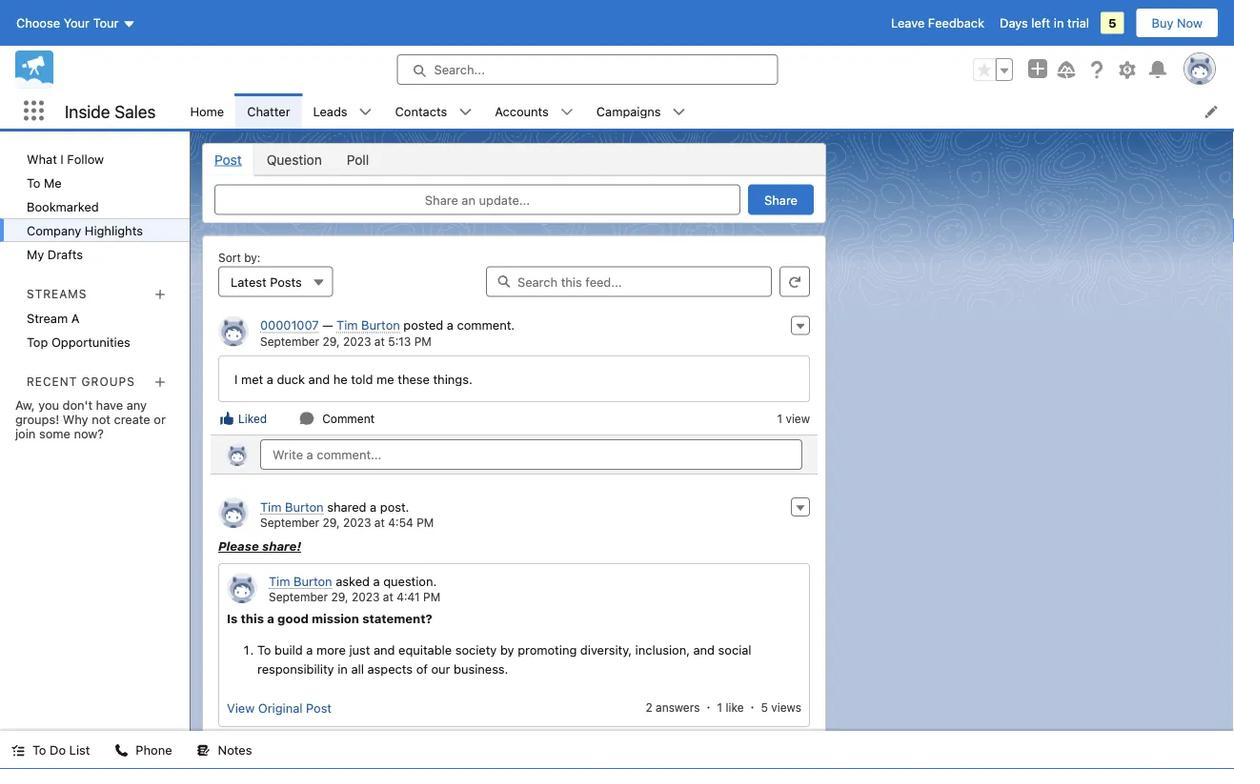 Task type: locate. For each thing, give the bounding box(es) containing it.
0 vertical spatial burton
[[361, 318, 400, 332]]

a right this
[[267, 612, 274, 626]]

opportunities
[[51, 335, 130, 349]]

text default image left notes
[[197, 744, 210, 757]]

more
[[316, 643, 346, 657]]

september inside tim burton asked a question. september 29, 2023 at 4:41 pm
[[269, 591, 328, 604]]

2 vertical spatial 2023
[[352, 591, 380, 604]]

1 horizontal spatial text default image
[[197, 744, 210, 757]]

5 views
[[761, 701, 802, 714]]

to inside to do list button
[[32, 743, 46, 757]]

text default image
[[359, 105, 372, 119], [459, 105, 472, 119], [673, 105, 686, 119], [219, 411, 235, 426], [300, 411, 315, 426], [115, 744, 128, 757]]

text default image inside comment "button"
[[300, 411, 315, 426]]

2
[[646, 701, 653, 714]]

1 vertical spatial tim burton image
[[218, 498, 249, 528]]

september up 'share!﻿'
[[260, 516, 320, 530]]

why not create or join some now?
[[15, 412, 166, 441]]

29, inside tim burton shared a post. september 29, 2023 at 4:54 pm
[[323, 516, 340, 530]]

tim burton image for please
[[218, 498, 249, 528]]

a right posted
[[447, 318, 454, 332]]

a right build
[[306, 643, 313, 657]]

1 vertical spatial in
[[338, 662, 348, 676]]

1 like
[[717, 701, 744, 714]]

diversity,
[[580, 643, 632, 657]]

recent groups
[[27, 375, 135, 388]]

1 vertical spatial to
[[257, 643, 271, 657]]

september inside tim burton shared a post. september 29, 2023 at 4:54 pm
[[260, 516, 320, 530]]

text default image left phone
[[115, 744, 128, 757]]

i right what
[[60, 152, 64, 166]]

0 horizontal spatial share
[[425, 193, 458, 207]]

leave
[[891, 16, 925, 30]]

0 vertical spatial pm
[[414, 335, 432, 348]]

2 vertical spatial 29,
[[331, 591, 348, 604]]

text default image left comment
[[300, 411, 315, 426]]

to left do
[[32, 743, 46, 757]]

2023
[[343, 335, 371, 348], [343, 516, 371, 530], [352, 591, 380, 604]]

text default image down search...
[[459, 105, 472, 119]]

1 vertical spatial 2023
[[343, 516, 371, 530]]

2023 up the i met a duck and he told me these things.
[[343, 335, 371, 348]]

tim inside tim burton shared a post. september 29, 2023 at 4:54 pm
[[260, 500, 282, 514]]

29, down "shared"
[[323, 516, 340, 530]]

burton inside 00001007 — tim burton posted a comment. september 29, 2023 at 5:13 pm
[[361, 318, 400, 332]]

1 horizontal spatial in
[[1054, 16, 1064, 30]]

original
[[258, 701, 303, 715]]

list containing home
[[179, 93, 1234, 129]]

0 vertical spatial 5
[[1109, 16, 1117, 30]]

to left build
[[257, 643, 271, 657]]

0 horizontal spatial in
[[338, 662, 348, 676]]

1 vertical spatial burton
[[285, 500, 324, 514]]

0 vertical spatial at
[[375, 335, 385, 348]]

burton up the 5:13
[[361, 318, 400, 332]]

just
[[349, 643, 370, 657]]

29, down asked
[[331, 591, 348, 604]]

text default image inside notes button
[[197, 744, 210, 757]]

0 horizontal spatial post
[[214, 152, 242, 167]]

text default image right campaigns
[[673, 105, 686, 119]]

text default image inside phone button
[[115, 744, 128, 757]]

0 vertical spatial 1
[[777, 412, 783, 425]]

1 left view
[[777, 412, 783, 425]]

1 left like
[[717, 701, 723, 714]]

tim burton image up "is"
[[227, 573, 257, 603]]

recent
[[27, 375, 77, 388]]

tim burton link up september 29, 2023 at 5:13 pm link
[[337, 318, 400, 333]]

posted
[[404, 318, 444, 332]]

tim burton image
[[226, 443, 249, 466]]

at left the 4:54
[[375, 516, 385, 530]]

2 vertical spatial at
[[383, 591, 394, 604]]

tim burton link up good
[[269, 574, 332, 589]]

2023 down "shared"
[[343, 516, 371, 530]]

asked
[[336, 574, 370, 588]]

leave feedback link
[[891, 16, 985, 30]]

5 right trial
[[1109, 16, 1117, 30]]

statement?
[[362, 612, 432, 626]]

1 vertical spatial pm
[[417, 516, 434, 530]]

tim burton image for i
[[218, 316, 249, 347]]

and left he
[[309, 372, 330, 386]]

2 horizontal spatial and
[[694, 643, 715, 657]]

comment
[[322, 412, 375, 425]]

things.
[[433, 372, 473, 386]]

tim up september 29, 2023 at 5:13 pm link
[[337, 318, 358, 332]]

0 horizontal spatial and
[[309, 372, 330, 386]]

1 horizontal spatial share
[[765, 193, 798, 207]]

0 vertical spatial 2023
[[343, 335, 371, 348]]

2023 down asked
[[352, 591, 380, 604]]

2 share from the left
[[765, 193, 798, 207]]

0 vertical spatial i
[[60, 152, 64, 166]]

tim burton image up met
[[218, 316, 249, 347]]

1 share from the left
[[425, 193, 458, 207]]

at left 4:41
[[383, 591, 394, 604]]

and up "aspects" on the bottom left
[[374, 643, 395, 657]]

burton inside tim burton shared a post. september 29, 2023 at 4:54 pm
[[285, 500, 324, 514]]

tim burton link for asked
[[269, 574, 332, 589]]

burton
[[361, 318, 400, 332], [285, 500, 324, 514], [294, 574, 332, 588]]

1 vertical spatial tim
[[260, 500, 282, 514]]

a inside to build a more just and equitable society by promoting diversity, inclusion, and social responsibility in all aspects of our business.
[[306, 643, 313, 657]]

tim burton image up please
[[218, 498, 249, 528]]

tim inside tim burton asked a question. september 29, 2023 at 4:41 pm
[[269, 574, 290, 588]]

post inside tim burton, september 29, 2023 at 4:54 pm element
[[306, 701, 332, 715]]

1 inside tim burton, september 29, 2023 at 4:54 pm element
[[717, 701, 723, 714]]

accounts list item
[[484, 93, 585, 129]]

2 vertical spatial burton
[[294, 574, 332, 588]]

pm inside tim burton shared a post. september 29, 2023 at 4:54 pm
[[417, 516, 434, 530]]

groups!
[[15, 412, 59, 426]]

0 vertical spatial in
[[1054, 16, 1064, 30]]

burton for shared
[[285, 500, 324, 514]]

view original post
[[227, 701, 332, 715]]

0 horizontal spatial 5
[[761, 701, 768, 714]]

2 vertical spatial pm
[[423, 591, 441, 604]]

tim up 'share!﻿'
[[260, 500, 282, 514]]

not
[[92, 412, 111, 426]]

post right original
[[306, 701, 332, 715]]

by
[[500, 643, 514, 657]]

list
[[69, 743, 90, 757]]

post down home link
[[214, 152, 242, 167]]

a
[[447, 318, 454, 332], [267, 372, 273, 386], [370, 500, 377, 514], [373, 574, 380, 588], [267, 612, 274, 626], [306, 643, 313, 657]]

1 horizontal spatial and
[[374, 643, 395, 657]]

inclusion,
[[635, 643, 690, 657]]

1 vertical spatial post
[[306, 701, 332, 715]]

i met a duck and he told me these things.
[[235, 372, 473, 386]]

to
[[27, 175, 41, 190], [257, 643, 271, 657], [32, 743, 46, 757]]

company highlights link
[[0, 218, 190, 242]]

1 horizontal spatial post
[[306, 701, 332, 715]]

left
[[1032, 16, 1051, 30]]

2 vertical spatial tim burton image
[[227, 573, 257, 603]]

september down 00001007 link
[[260, 335, 320, 348]]

tim burton, september 29, 2023 at 5:13 pm element
[[211, 308, 818, 435]]

tim burton link up 'share!﻿'
[[260, 500, 324, 515]]

me
[[44, 175, 62, 190]]

i
[[60, 152, 64, 166], [235, 372, 238, 386]]

in left all
[[338, 662, 348, 676]]

text default image inside contacts list item
[[459, 105, 472, 119]]

00001007
[[260, 318, 319, 332]]

2023 inside tim burton asked a question. september 29, 2023 at 4:41 pm
[[352, 591, 380, 604]]

0 vertical spatial post
[[214, 152, 242, 167]]

september for shared a post.
[[260, 516, 320, 530]]

in inside to build a more just and equitable society by promoting diversity, inclusion, and social responsibility in all aspects of our business.
[[338, 662, 348, 676]]

pm down posted
[[414, 335, 432, 348]]

pm right 4:41
[[423, 591, 441, 604]]

tim burton asked a question. september 29, 2023 at 4:41 pm
[[269, 574, 441, 604]]

a left the post.
[[370, 500, 377, 514]]

tim burton link
[[337, 318, 400, 333], [260, 500, 324, 515], [269, 574, 332, 589]]

responsibility
[[257, 662, 334, 676]]

1 vertical spatial at
[[375, 516, 385, 530]]

2 vertical spatial tim burton link
[[269, 574, 332, 589]]

at inside 00001007 — tim burton posted a comment. september 29, 2023 at 5:13 pm
[[375, 335, 385, 348]]

campaigns list item
[[585, 93, 697, 129]]

tim for asked a question.
[[269, 574, 290, 588]]

to do list
[[32, 743, 90, 757]]

text default image inside leads list item
[[359, 105, 372, 119]]

search... button
[[397, 54, 778, 85]]

0 horizontal spatial i
[[60, 152, 64, 166]]

tim inside 00001007 — tim burton posted a comment. september 29, 2023 at 5:13 pm
[[337, 318, 358, 332]]

top
[[27, 335, 48, 349]]

at inside tim burton asked a question. september 29, 2023 at 4:41 pm
[[383, 591, 394, 604]]

0 vertical spatial to
[[27, 175, 41, 190]]

2 vertical spatial tim
[[269, 574, 290, 588]]

buy now button
[[1136, 8, 1219, 38]]

of
[[416, 662, 428, 676]]

1 horizontal spatial i
[[235, 372, 238, 386]]

at inside tim burton shared a post. september 29, 2023 at 4:54 pm
[[375, 516, 385, 530]]

to do list button
[[0, 731, 101, 769]]

met
[[241, 372, 263, 386]]

1 horizontal spatial 1
[[777, 412, 783, 425]]

29, down the —
[[323, 335, 340, 348]]

any
[[127, 398, 147, 412]]

1 vertical spatial september
[[260, 516, 320, 530]]

0 vertical spatial tim burton image
[[218, 316, 249, 347]]

29, inside tim burton asked a question. september 29, 2023 at 4:41 pm
[[331, 591, 348, 604]]

september 29, 2023 at 4:41 pm link
[[269, 591, 441, 604]]

burton inside tim burton asked a question. september 29, 2023 at 4:41 pm
[[294, 574, 332, 588]]

0 horizontal spatial text default image
[[11, 744, 25, 757]]

a right met
[[267, 372, 273, 386]]

to inside to build a more just and equitable society by promoting diversity, inclusion, and social responsibility in all aspects of our business.
[[257, 643, 271, 657]]

groups
[[82, 375, 135, 388]]

text default image inside to do list button
[[11, 744, 25, 757]]

a right asked
[[373, 574, 380, 588]]

society
[[455, 643, 497, 657]]

list
[[179, 93, 1234, 129]]

burton left asked
[[294, 574, 332, 588]]

share an update... button
[[214, 184, 741, 215]]

1 vertical spatial tim burton link
[[260, 500, 324, 515]]

1 vertical spatial 1
[[717, 701, 723, 714]]

september up good
[[269, 591, 328, 604]]

text default image left do
[[11, 744, 25, 757]]

burton left "shared"
[[285, 500, 324, 514]]

in right left
[[1054, 16, 1064, 30]]

0 horizontal spatial 1
[[717, 701, 723, 714]]

2 answers
[[646, 701, 700, 714]]

i left met
[[235, 372, 238, 386]]

campaigns link
[[585, 93, 673, 129]]

and
[[309, 372, 330, 386], [374, 643, 395, 657], [694, 643, 715, 657]]

tour
[[93, 16, 119, 30]]

pm inside tim burton asked a question. september 29, 2023 at 4:41 pm
[[423, 591, 441, 604]]

0 vertical spatial 29,
[[323, 335, 340, 348]]

tim down 'share!﻿'
[[269, 574, 290, 588]]

build
[[275, 643, 303, 657]]

group
[[973, 58, 1013, 81]]

at left the 5:13
[[375, 335, 385, 348]]

1 horizontal spatial 5
[[1109, 16, 1117, 30]]

view
[[786, 412, 810, 425]]

text default image
[[560, 105, 574, 119], [11, 744, 25, 757], [197, 744, 210, 757]]

5:13
[[388, 335, 411, 348]]

a inside tim burton shared a post. september 29, 2023 at 4:54 pm
[[370, 500, 377, 514]]

poll link
[[334, 144, 381, 175]]

text default image right accounts
[[560, 105, 574, 119]]

text default image left "liked"
[[219, 411, 235, 426]]

have
[[96, 398, 123, 412]]

share!﻿
[[262, 539, 301, 553]]

why
[[63, 412, 88, 426]]

1 inside tim burton, september 29, 2023 at 5:13 pm element
[[777, 412, 783, 425]]

text default image right the leads
[[359, 105, 372, 119]]

share button
[[748, 184, 814, 215]]

2023 inside tim burton shared a post. september 29, 2023 at 4:54 pm
[[343, 516, 371, 530]]

your
[[64, 16, 90, 30]]

business.
[[454, 662, 508, 676]]

2 horizontal spatial text default image
[[560, 105, 574, 119]]

2 vertical spatial to
[[32, 743, 46, 757]]

tab list
[[202, 143, 826, 176]]

pm right the 4:54
[[417, 516, 434, 530]]

1 vertical spatial 5
[[761, 701, 768, 714]]

tim burton link for shared
[[260, 500, 324, 515]]

he
[[333, 372, 348, 386]]

and left "social"
[[694, 643, 715, 657]]

what i follow to me bookmarked company highlights my drafts
[[27, 152, 143, 261]]

september
[[260, 335, 320, 348], [260, 516, 320, 530], [269, 591, 328, 604]]

to me link
[[0, 171, 190, 194]]

stream a link
[[0, 306, 190, 330]]

1 vertical spatial 29,
[[323, 516, 340, 530]]

2 vertical spatial september
[[269, 591, 328, 604]]

5 left views
[[761, 701, 768, 714]]

you
[[38, 398, 59, 412]]

0 vertical spatial september
[[260, 335, 320, 348]]

to left me
[[27, 175, 41, 190]]

0 vertical spatial tim
[[337, 318, 358, 332]]

choose your tour
[[16, 16, 119, 30]]

tim burton image
[[218, 316, 249, 347], [218, 498, 249, 528], [227, 573, 257, 603]]

my
[[27, 247, 44, 261]]

text default image for to do list
[[11, 744, 25, 757]]



Task type: vqa. For each thing, say whether or not it's contained in the screenshot.
Search Field on the right inside Recently Viewed|Accounts|List View element
no



Task type: describe. For each thing, give the bounding box(es) containing it.
view original post link
[[227, 701, 332, 715]]

2023 for asked
[[352, 591, 380, 604]]

posts
[[270, 275, 302, 289]]

our
[[431, 662, 450, 676]]

by:
[[244, 251, 261, 265]]

question link
[[254, 144, 334, 175]]

company
[[27, 223, 81, 237]]

home link
[[179, 93, 236, 129]]

my drafts link
[[0, 242, 190, 266]]

to inside what i follow to me bookmarked company highlights my drafts
[[27, 175, 41, 190]]

pm for shared a post.
[[417, 516, 434, 530]]

campaigns
[[597, 104, 661, 118]]

sort
[[218, 251, 241, 265]]

2023 for shared
[[343, 516, 371, 530]]

phone
[[136, 743, 172, 757]]

29, for asked
[[331, 591, 348, 604]]

Write a comment... text field
[[260, 439, 803, 470]]

feedback
[[928, 16, 985, 30]]

what i follow link
[[0, 147, 190, 171]]

tim burton, september 29, 2023 at 4:54 pm element
[[211, 490, 818, 760]]

is
[[227, 612, 238, 626]]

text default image inside accounts list item
[[560, 105, 574, 119]]

1 for 1 like
[[717, 701, 723, 714]]

join
[[15, 426, 36, 441]]

streams
[[27, 287, 87, 300]]

mission
[[312, 612, 359, 626]]

accounts link
[[484, 93, 560, 129]]

accounts
[[495, 104, 549, 118]]

contacts link
[[384, 93, 459, 129]]

tim for shared a post.
[[260, 500, 282, 514]]

leads link
[[302, 93, 359, 129]]

is this a good mission statement?
[[227, 612, 432, 626]]

these
[[398, 372, 430, 386]]

some
[[39, 426, 70, 441]]

pm inside 00001007 — tim burton posted a comment. september 29, 2023 at 5:13 pm
[[414, 335, 432, 348]]

to for to do list
[[32, 743, 46, 757]]

at for question.
[[383, 591, 394, 604]]

tab list containing post
[[202, 143, 826, 176]]

view
[[227, 701, 255, 715]]

a inside tim burton asked a question. september 29, 2023 at 4:41 pm
[[373, 574, 380, 588]]

bookmarked
[[27, 199, 99, 214]]

please share!﻿
[[218, 539, 301, 553]]

streams link
[[27, 287, 87, 300]]

29, inside 00001007 — tim burton posted a comment. september 29, 2023 at 5:13 pm
[[323, 335, 340, 348]]

contacts list item
[[384, 93, 484, 129]]

inside
[[65, 101, 110, 121]]

at for post.
[[375, 516, 385, 530]]

liked button
[[218, 410, 268, 427]]

latest posts
[[231, 275, 302, 289]]

leads list item
[[302, 93, 384, 129]]

burton for asked
[[294, 574, 332, 588]]

sort by:
[[218, 251, 261, 265]]

this
[[241, 612, 264, 626]]

september 29, 2023 at 5:13 pm link
[[260, 335, 432, 348]]

top opportunities link
[[0, 330, 190, 354]]

views
[[771, 701, 802, 714]]

social
[[718, 643, 752, 657]]

to for to build a more just and equitable society by promoting diversity, inclusion, and social responsibility in all aspects of our business.
[[257, 643, 271, 657]]

like
[[726, 701, 744, 714]]

pm for asked a question.
[[423, 591, 441, 604]]

00001007 link
[[260, 318, 319, 333]]

tim burton image for is
[[227, 573, 257, 603]]

a inside 00001007 — tim burton posted a comment. september 29, 2023 at 5:13 pm
[[447, 318, 454, 332]]

or
[[154, 412, 166, 426]]

29, for shared
[[323, 516, 340, 530]]

buy now
[[1152, 16, 1203, 30]]

told
[[351, 372, 373, 386]]

leads
[[313, 104, 348, 118]]

answers
[[656, 701, 700, 714]]

1 for 1 view
[[777, 412, 783, 425]]

comment.
[[457, 318, 515, 332]]

sales
[[115, 101, 156, 121]]

days
[[1000, 16, 1028, 30]]

share for share
[[765, 193, 798, 207]]

days left in trial
[[1000, 16, 1090, 30]]

00001007 — tim burton posted a comment. september 29, 2023 at 5:13 pm
[[260, 318, 515, 348]]

what
[[27, 152, 57, 166]]

share for share an update...
[[425, 193, 458, 207]]

4:54
[[388, 516, 414, 530]]

post.
[[380, 500, 409, 514]]

5 for 5 views
[[761, 701, 768, 714]]

5 for 5
[[1109, 16, 1117, 30]]

me
[[377, 372, 394, 386]]

highlights
[[85, 223, 143, 237]]

don't
[[63, 398, 93, 412]]

shared
[[327, 500, 367, 514]]

—
[[322, 318, 333, 332]]

notes
[[218, 743, 252, 757]]

1 view
[[777, 412, 810, 425]]

and inside tim burton, september 29, 2023 at 5:13 pm element
[[309, 372, 330, 386]]

Search this feed... search field
[[486, 266, 772, 297]]

aw, you don't have any groups!
[[15, 398, 147, 426]]

text default image inside campaigns list item
[[673, 105, 686, 119]]

1 vertical spatial i
[[235, 372, 238, 386]]

trial
[[1068, 16, 1090, 30]]

buy
[[1152, 16, 1174, 30]]

september inside 00001007 — tim burton posted a comment. september 29, 2023 at 5:13 pm
[[260, 335, 320, 348]]

Sort by: button
[[218, 266, 333, 297]]

create
[[114, 412, 150, 426]]

post link
[[203, 144, 254, 175]]

question.
[[383, 574, 437, 588]]

liked
[[238, 412, 267, 425]]

4:41
[[397, 591, 420, 604]]

now?
[[74, 426, 104, 441]]

choose your tour button
[[15, 8, 137, 38]]

contacts
[[395, 104, 447, 118]]

latest
[[231, 275, 267, 289]]

do
[[50, 743, 66, 757]]

follow
[[67, 152, 104, 166]]

equitable
[[399, 643, 452, 657]]

0 vertical spatial tim burton link
[[337, 318, 400, 333]]

a
[[71, 311, 80, 325]]

i inside what i follow to me bookmarked company highlights my drafts
[[60, 152, 64, 166]]

september for asked a question.
[[269, 591, 328, 604]]

text default image for notes
[[197, 744, 210, 757]]

leave feedback
[[891, 16, 985, 30]]

text default image inside liked 'button'
[[219, 411, 235, 426]]

duck
[[277, 372, 305, 386]]

2023 inside 00001007 — tim burton posted a comment. september 29, 2023 at 5:13 pm
[[343, 335, 371, 348]]



